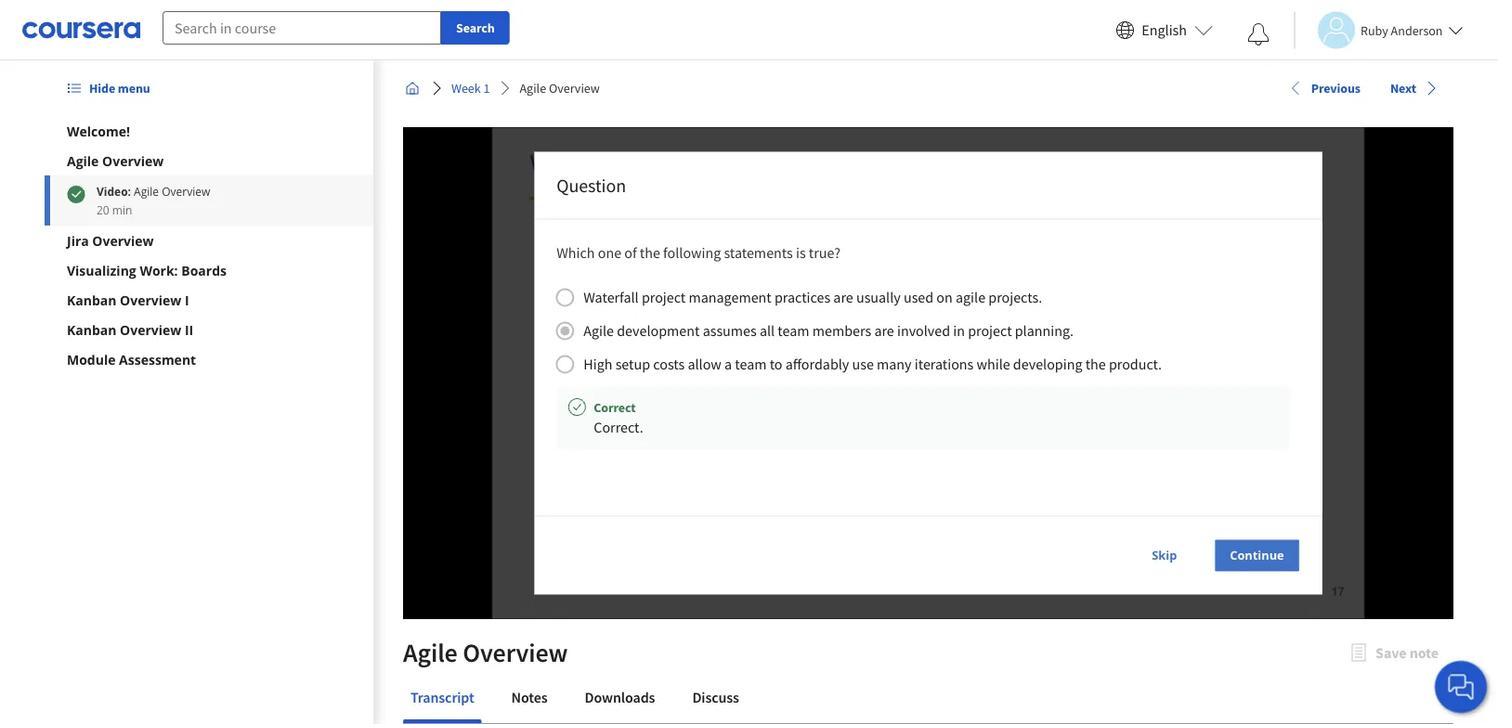 Task type: vqa. For each thing, say whether or not it's contained in the screenshot.
the bottom are
yes



Task type: describe. For each thing, give the bounding box(es) containing it.
downloads
[[585, 688, 655, 707]]

assumes
[[703, 322, 757, 341]]

waterfall project management practices are usually used on agile projects.
[[584, 288, 1046, 307]]

home image
[[405, 81, 420, 96]]

notes button
[[504, 675, 555, 720]]

kanban overview i button
[[67, 291, 351, 309]]

work:
[[140, 262, 178, 279]]

which
[[557, 244, 595, 262]]

skip button
[[1137, 539, 1192, 573]]

continue
[[1230, 548, 1285, 564]]

previous button
[[1282, 71, 1368, 105]]

high
[[584, 355, 613, 374]]

involved
[[897, 322, 951, 341]]

chat with us image
[[1447, 673, 1476, 702]]

search
[[456, 20, 495, 36]]

20
[[97, 202, 109, 217]]

1 horizontal spatial team
[[778, 322, 810, 341]]

overview for agile overview "dropdown button"
[[102, 152, 164, 170]]

transcript
[[411, 688, 474, 707]]

visualizing work: boards
[[67, 262, 227, 279]]

hide
[[89, 80, 115, 97]]

costs
[[653, 355, 685, 374]]

to
[[770, 355, 783, 374]]

high setup costs allow a team to affordably use many iterations while developing the product.
[[584, 355, 1162, 374]]

downloads button
[[577, 675, 663, 720]]

statements
[[724, 244, 793, 262]]

min
[[112, 202, 132, 217]]

skip
[[1152, 548, 1177, 564]]

0 vertical spatial are
[[834, 288, 854, 307]]

week
[[451, 80, 481, 97]]

next button
[[1383, 71, 1447, 105]]

0 horizontal spatial the
[[640, 244, 660, 262]]

next
[[1391, 80, 1417, 96]]

waterfall
[[584, 288, 639, 307]]

1 horizontal spatial are
[[875, 322, 895, 341]]

true?
[[809, 244, 841, 262]]

agile overview button
[[67, 151, 351, 170]]

transcript button
[[403, 675, 482, 720]]

jira overview button
[[67, 231, 351, 250]]

question
[[557, 174, 626, 197]]

jira overview
[[67, 232, 154, 249]]

one
[[598, 244, 622, 262]]

kanban overview ii button
[[67, 321, 351, 339]]

module
[[67, 351, 116, 368]]

following
[[663, 244, 721, 262]]

group containing waterfall project management practices are usually used on agile projects.
[[554, 283, 1290, 450]]

previous
[[1312, 80, 1361, 96]]

agile
[[956, 288, 986, 307]]

management
[[689, 288, 772, 307]]

agile up transcript
[[403, 637, 458, 669]]

english
[[1142, 21, 1187, 39]]

allow
[[688, 355, 722, 374]]

while
[[977, 355, 1011, 374]]

ruby anderson
[[1361, 22, 1443, 39]]

kanban for kanban overview ii
[[67, 321, 117, 339]]

correct.
[[594, 419, 644, 437]]

module assessment button
[[67, 350, 351, 369]]

english button
[[1109, 0, 1221, 60]]

ruby anderson button
[[1294, 12, 1464, 49]]

projects.
[[989, 288, 1043, 307]]

used
[[904, 288, 934, 307]]

ruby
[[1361, 22, 1389, 39]]

in
[[953, 322, 965, 341]]

correct correct.
[[594, 399, 646, 437]]

hide menu
[[89, 80, 150, 97]]

search button
[[441, 11, 510, 45]]

setup
[[616, 355, 650, 374]]

agile overview link
[[512, 72, 608, 105]]

1 vertical spatial project
[[968, 322, 1012, 341]]

completed image
[[67, 185, 85, 204]]

week 1 link
[[444, 72, 498, 105]]

of
[[625, 244, 637, 262]]

overview up notes
[[463, 637, 568, 669]]

ii
[[185, 321, 193, 339]]

visualizing
[[67, 262, 136, 279]]

video:
[[97, 183, 131, 199]]

week 1
[[451, 80, 490, 97]]

iterations
[[915, 355, 974, 374]]

usually
[[857, 288, 901, 307]]



Task type: locate. For each thing, give the bounding box(es) containing it.
0 vertical spatial agile overview
[[520, 80, 600, 97]]

1 vertical spatial agile overview
[[67, 152, 164, 170]]

team right "a" on the left of the page
[[735, 355, 767, 374]]

are down usually
[[875, 322, 895, 341]]

project
[[642, 288, 686, 307], [968, 322, 1012, 341]]

overview inside 'dropdown button'
[[92, 232, 154, 249]]

affordably
[[786, 355, 849, 374]]

agile
[[520, 80, 546, 97], [67, 152, 99, 170], [134, 183, 159, 199], [584, 322, 614, 341], [403, 637, 458, 669]]

notes
[[512, 688, 548, 707]]

group
[[554, 283, 1290, 450]]

all
[[760, 322, 775, 341]]

agile right 1
[[520, 80, 546, 97]]

members
[[813, 322, 872, 341]]

agile inside group
[[584, 322, 614, 341]]

overview up video:
[[102, 152, 164, 170]]

agile overview for agile overview "dropdown button"
[[67, 152, 164, 170]]

agile overview
[[520, 80, 600, 97], [67, 152, 164, 170], [403, 637, 568, 669]]

boards
[[181, 262, 227, 279]]

agile right video:
[[134, 183, 159, 199]]

project up development at the left top of page
[[642, 288, 686, 307]]

hide menu button
[[59, 72, 158, 105]]

show notifications image
[[1248, 23, 1270, 46]]

0 vertical spatial project
[[642, 288, 686, 307]]

on
[[937, 288, 953, 307]]

discuss button
[[685, 675, 747, 720]]

1
[[484, 80, 490, 97]]

1 vertical spatial team
[[735, 355, 767, 374]]

overview down visualizing work: boards
[[120, 291, 181, 309]]

1 horizontal spatial the
[[1086, 355, 1106, 374]]

welcome!
[[67, 122, 130, 140]]

0 vertical spatial the
[[640, 244, 660, 262]]

agile inside video: agile overview 20 min
[[134, 183, 159, 199]]

i
[[185, 291, 189, 309]]

development
[[617, 322, 700, 341]]

which one of the following statements is true?
[[557, 244, 844, 262]]

agile overview up video:
[[67, 152, 164, 170]]

overview inside "dropdown button"
[[102, 152, 164, 170]]

practices
[[775, 288, 831, 307]]

agile overview up transcript button
[[403, 637, 568, 669]]

2 vertical spatial agile overview
[[403, 637, 568, 669]]

welcome! button
[[67, 122, 351, 140]]

the right of
[[640, 244, 660, 262]]

overview inside dropdown button
[[120, 291, 181, 309]]

0 horizontal spatial are
[[834, 288, 854, 307]]

Search in course text field
[[163, 11, 441, 45]]

discuss
[[693, 688, 739, 707]]

continue button
[[1215, 539, 1300, 573]]

are
[[834, 288, 854, 307], [875, 322, 895, 341]]

project right 'in'
[[968, 322, 1012, 341]]

0 horizontal spatial project
[[642, 288, 686, 307]]

1 vertical spatial kanban
[[67, 321, 117, 339]]

coursera image
[[22, 15, 140, 45]]

overview down agile overview "dropdown button"
[[162, 183, 210, 199]]

overview right 1
[[549, 80, 600, 97]]

is
[[796, 244, 806, 262]]

team right the all
[[778, 322, 810, 341]]

anderson
[[1391, 22, 1443, 39]]

agile up high
[[584, 322, 614, 341]]

the left product.
[[1086, 355, 1106, 374]]

kanban overview ii
[[67, 321, 193, 339]]

agile overview for agile overview link on the left top of the page
[[520, 80, 600, 97]]

many
[[877, 355, 912, 374]]

2 kanban from the top
[[67, 321, 117, 339]]

are up members
[[834, 288, 854, 307]]

module assessment
[[67, 351, 196, 368]]

overview for "kanban overview ii" dropdown button
[[120, 321, 181, 339]]

menu
[[118, 80, 150, 97]]

video: agile overview 20 min
[[97, 183, 210, 217]]

1 kanban from the top
[[67, 291, 117, 309]]

kanban
[[67, 291, 117, 309], [67, 321, 117, 339]]

use
[[852, 355, 874, 374]]

0 vertical spatial team
[[778, 322, 810, 341]]

1 vertical spatial the
[[1086, 355, 1106, 374]]

agile overview inside "dropdown button"
[[67, 152, 164, 170]]

0 vertical spatial kanban
[[67, 291, 117, 309]]

0 horizontal spatial team
[[735, 355, 767, 374]]

team
[[778, 322, 810, 341], [735, 355, 767, 374]]

kanban down visualizing
[[67, 291, 117, 309]]

overview for jira overview 'dropdown button'
[[92, 232, 154, 249]]

jira
[[67, 232, 89, 249]]

agile overview right 1
[[520, 80, 600, 97]]

planning.
[[1015, 322, 1074, 341]]

overview inside dropdown button
[[120, 321, 181, 339]]

kanban for kanban overview i
[[67, 291, 117, 309]]

1 vertical spatial are
[[875, 322, 895, 341]]

the inside group
[[1086, 355, 1106, 374]]

kanban overview i
[[67, 291, 189, 309]]

overview inside video: agile overview 20 min
[[162, 183, 210, 199]]

the
[[640, 244, 660, 262], [1086, 355, 1106, 374]]

correct
[[594, 399, 636, 416]]

kanban inside kanban overview i dropdown button
[[67, 291, 117, 309]]

1 horizontal spatial project
[[968, 322, 1012, 341]]

overview down min
[[92, 232, 154, 249]]

overview up assessment
[[120, 321, 181, 339]]

related lecture content tabs tab list
[[403, 675, 1454, 724]]

overview for kanban overview i dropdown button
[[120, 291, 181, 309]]

agile development assumes all team members are involved in project planning.
[[584, 322, 1077, 341]]

agile down welcome!
[[67, 152, 99, 170]]

a
[[725, 355, 732, 374]]

developing
[[1013, 355, 1083, 374]]

agile inside "dropdown button"
[[67, 152, 99, 170]]

kanban inside "kanban overview ii" dropdown button
[[67, 321, 117, 339]]

overview for agile overview link on the left top of the page
[[549, 80, 600, 97]]

product.
[[1109, 355, 1162, 374]]

visualizing work: boards button
[[67, 261, 351, 280]]

assessment
[[119, 351, 196, 368]]

kanban up module
[[67, 321, 117, 339]]



